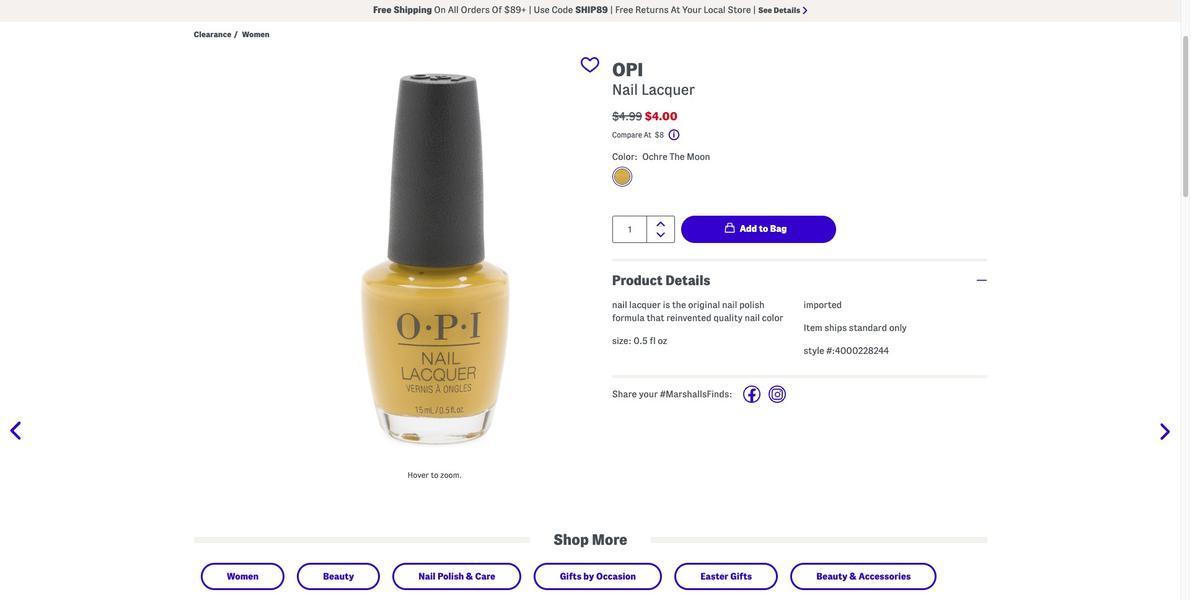 Task type: vqa. For each thing, say whether or not it's contained in the screenshot.
standard
yes



Task type: locate. For each thing, give the bounding box(es) containing it.
clearance link
[[194, 29, 231, 39]]

lacquer
[[641, 82, 695, 97]]

fl
[[650, 336, 656, 346]]

free
[[373, 5, 392, 15], [615, 5, 633, 15]]

1 horizontal spatial free
[[615, 5, 633, 15]]

marquee
[[0, 0, 1181, 22]]

2 gifts from the left
[[730, 572, 752, 581]]

all
[[448, 5, 459, 15]]

None submit
[[681, 215, 836, 243]]

code
[[552, 5, 573, 15]]

original
[[688, 300, 720, 310]]

& left accessories
[[850, 572, 857, 581]]

oz
[[658, 336, 667, 346]]

product details
[[612, 272, 710, 287]]

1 horizontal spatial |
[[610, 5, 613, 15]]

details
[[774, 6, 800, 14], [666, 272, 710, 287]]

nail up quality at the bottom right of page
[[722, 300, 737, 310]]

1 & from the left
[[466, 572, 473, 581]]

| left use
[[529, 5, 532, 15]]

0 horizontal spatial gifts
[[560, 572, 582, 581]]

opi nail lacquer
[[612, 60, 695, 97]]

beauty link
[[308, 568, 369, 585]]

1 horizontal spatial details
[[774, 6, 800, 14]]

that
[[647, 313, 664, 323]]

is
[[663, 300, 670, 310]]

beauty
[[323, 572, 354, 581], [817, 572, 848, 581]]

/
[[234, 30, 238, 38]]

beauty & accessories link
[[802, 568, 926, 585]]

2 & from the left
[[850, 572, 857, 581]]

compare
[[612, 130, 642, 139]]

1 vertical spatial details
[[666, 272, 710, 287]]

1 horizontal spatial &
[[850, 572, 857, 581]]

nail
[[612, 82, 638, 97], [419, 572, 436, 581]]

polish
[[739, 300, 765, 310]]

2 free from the left
[[615, 5, 633, 15]]

gifts by occasion link
[[545, 568, 651, 585]]

1 horizontal spatial gifts
[[730, 572, 752, 581]]

color: ochre the moon
[[612, 152, 710, 161]]

free left returns
[[615, 5, 633, 15]]

$4.00
[[645, 110, 678, 122]]

0 vertical spatial details
[[774, 6, 800, 14]]

gifts left by
[[560, 572, 582, 581]]

women
[[242, 30, 270, 38], [227, 572, 259, 581]]

#marshallsfinds:
[[660, 390, 732, 399]]

details right see
[[774, 6, 800, 14]]

0 horizontal spatial free
[[373, 5, 392, 15]]

1 horizontal spatial nail
[[612, 82, 638, 97]]

color:
[[612, 152, 638, 161]]

0 horizontal spatial |
[[529, 5, 532, 15]]

&
[[466, 572, 473, 581], [850, 572, 857, 581]]

nail down polish
[[745, 313, 760, 323]]

nail polish & care
[[419, 572, 495, 581]]

0 horizontal spatial beauty
[[323, 572, 354, 581]]

1 | from the left
[[529, 5, 532, 15]]

nail polish & care link
[[404, 568, 510, 585]]

& left care
[[466, 572, 473, 581]]

1 horizontal spatial nail
[[722, 300, 737, 310]]

free left shipping
[[373, 5, 392, 15]]

|
[[529, 5, 532, 15], [610, 5, 613, 15]]

nail
[[612, 300, 627, 310], [722, 300, 737, 310], [745, 313, 760, 323]]

style #:4000228244
[[804, 346, 889, 356]]

of
[[492, 5, 502, 15]]

$8
[[655, 130, 664, 139]]

shop more
[[554, 532, 627, 547]]

1 horizontal spatial beauty
[[817, 572, 848, 581]]

2 beauty from the left
[[817, 572, 848, 581]]

women link
[[242, 29, 270, 39], [212, 568, 274, 585]]

0 horizontal spatial &
[[466, 572, 473, 581]]

| right ship89
[[610, 5, 613, 15]]

down image
[[656, 232, 665, 237]]

nail left polish
[[419, 572, 436, 581]]

0 vertical spatial women
[[242, 30, 270, 38]]

0 vertical spatial nail
[[612, 82, 638, 97]]

0 horizontal spatial details
[[666, 272, 710, 287]]

store |
[[728, 5, 756, 15]]

ochre
[[642, 152, 668, 161]]

nail inside opi nail lacquer
[[612, 82, 638, 97]]

share your #marshallsfinds:
[[612, 390, 732, 399]]

1 beauty from the left
[[323, 572, 354, 581]]

1 vertical spatial nail
[[419, 572, 436, 581]]

gifts right easter
[[730, 572, 752, 581]]

care
[[475, 572, 495, 581]]

nail inside nail polish & care link
[[419, 572, 436, 581]]

easter gifts link
[[686, 568, 767, 585]]

gifts
[[560, 572, 582, 581], [730, 572, 752, 581]]

0 horizontal spatial nail
[[419, 572, 436, 581]]

1 vertical spatial women link
[[212, 568, 274, 585]]

details up the
[[666, 272, 710, 287]]

local
[[704, 5, 726, 15]]

nail up formula
[[612, 300, 627, 310]]

0.5
[[634, 336, 648, 346]]

see
[[758, 6, 772, 14]]

beauty for beauty
[[323, 572, 354, 581]]

nail down opi
[[612, 82, 638, 97]]

1 free from the left
[[373, 5, 392, 15]]

your
[[682, 5, 702, 15]]

product
[[612, 272, 663, 287]]



Task type: describe. For each thing, give the bounding box(es) containing it.
help link
[[668, 129, 696, 141]]

hover
[[408, 471, 429, 479]]

see details link
[[758, 6, 808, 14]]

$89+
[[504, 5, 527, 15]]

occasion
[[596, 572, 636, 581]]

#:4000228244
[[826, 346, 889, 356]]

quality
[[714, 313, 743, 323]]

plus image
[[976, 279, 987, 281]]

up image
[[656, 221, 665, 227]]

formula
[[612, 313, 645, 323]]

the
[[672, 300, 686, 310]]

easter gifts
[[701, 572, 752, 581]]

the
[[670, 152, 685, 161]]

returns
[[635, 5, 669, 15]]

ochre the moon image
[[614, 168, 630, 184]]

0 vertical spatial women link
[[242, 29, 270, 39]]

none submit inside opi main content
[[681, 215, 836, 243]]

orders
[[461, 5, 490, 15]]

help
[[681, 131, 696, 139]]

nail lacquer image
[[270, 53, 600, 466]]

imported
[[804, 300, 842, 310]]

polish
[[438, 572, 464, 581]]

easter
[[701, 572, 728, 581]]

size:
[[612, 336, 632, 346]]

2 horizontal spatial nail
[[745, 313, 760, 323]]

your
[[639, 390, 658, 399]]

to
[[431, 471, 439, 479]]

beauty & accessories
[[817, 572, 911, 581]]

details inside free shipping on all orders of $89+ | use code ship89 | free returns at your local store | see details
[[774, 6, 800, 14]]

color: list box
[[612, 166, 987, 192]]

more
[[592, 532, 627, 547]]

nail lacquer is the original nail polish formula that reinvented quality nail color
[[612, 300, 783, 323]]

$4.99
[[612, 110, 642, 122]]

opi main content
[[0, 22, 1181, 600]]

shipping
[[394, 5, 432, 15]]

size: 0.5 fl oz
[[612, 336, 667, 346]]

on
[[434, 5, 446, 15]]

item
[[804, 323, 823, 333]]

1 vertical spatial women
[[227, 572, 259, 581]]

standard
[[849, 323, 887, 333]]

$4.99 $4.00
[[612, 110, 678, 122]]

product details link
[[612, 261, 987, 299]]

color
[[762, 313, 783, 323]]

use
[[534, 5, 550, 15]]

moon
[[687, 152, 710, 161]]

free shipping on all orders of $89+ | use code ship89 | free returns at your local store | see details
[[373, 5, 800, 15]]

item ships standard only
[[804, 323, 907, 333]]

share
[[612, 390, 637, 399]]

at
[[671, 5, 680, 15]]

compare at              $8
[[612, 130, 666, 139]]

shop
[[554, 532, 589, 547]]

accessories
[[859, 572, 911, 581]]

go to previous product image
[[9, 422, 29, 441]]

style
[[804, 346, 824, 356]]

zoom.
[[440, 471, 462, 479]]

ships
[[825, 323, 847, 333]]

lacquer
[[629, 300, 661, 310]]

by
[[584, 572, 594, 581]]

clearance
[[194, 30, 231, 38]]

beauty for beauty & accessories
[[817, 572, 848, 581]]

opi
[[612, 60, 643, 80]]

details inside opi main content
[[666, 272, 710, 287]]

reinvented
[[667, 313, 712, 323]]

gifts by occasion
[[560, 572, 636, 581]]

1 gifts from the left
[[560, 572, 582, 581]]

ship89
[[575, 5, 608, 15]]

marquee containing free shipping
[[0, 0, 1181, 22]]

2 | from the left
[[610, 5, 613, 15]]

hover to zoom.
[[408, 471, 462, 479]]

clearance / women
[[194, 30, 270, 38]]

0 horizontal spatial nail
[[612, 300, 627, 310]]

only
[[889, 323, 907, 333]]



